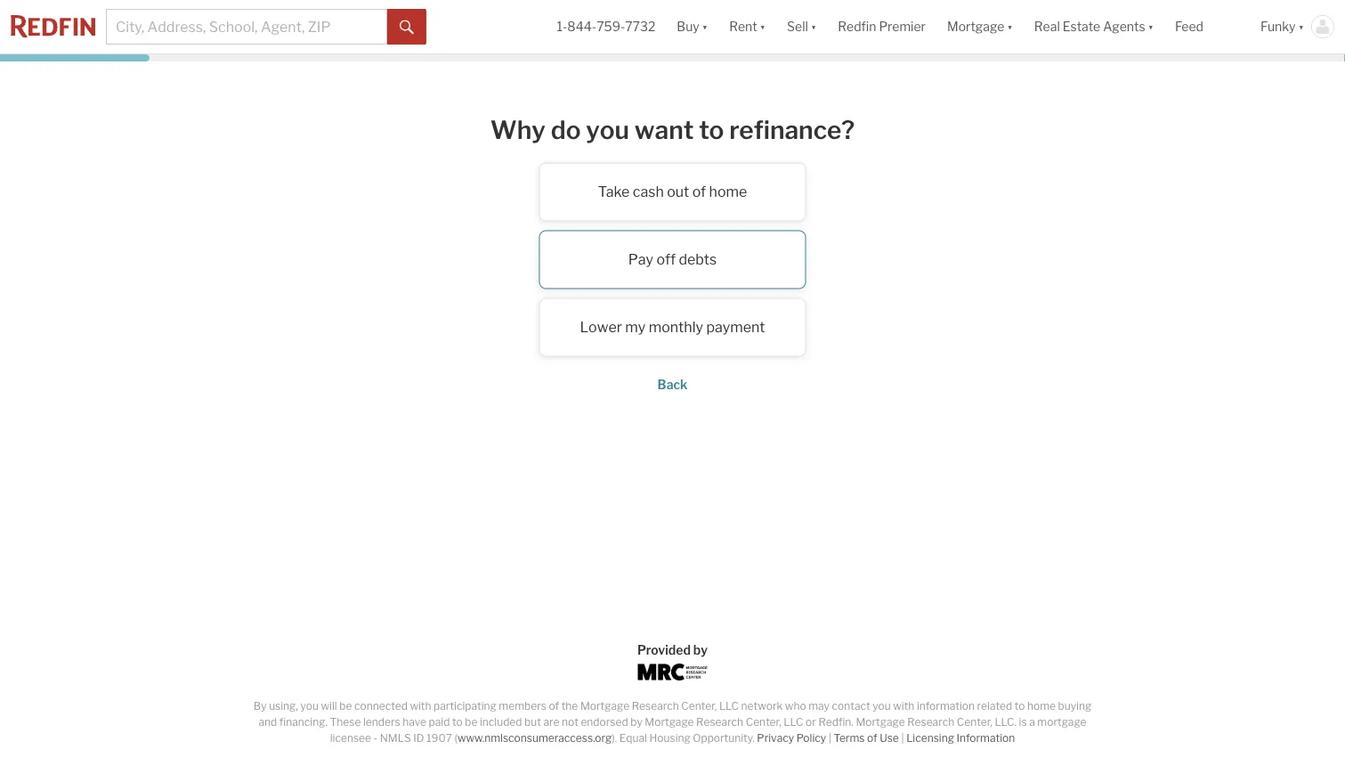 Task type: describe. For each thing, give the bounding box(es) containing it.
2 horizontal spatial you
[[873, 700, 891, 713]]

1 horizontal spatial center,
[[746, 716, 782, 729]]

privacy
[[757, 732, 795, 745]]

why do you want to refinance? option group
[[317, 163, 1029, 357]]

www.nmlsconsumeraccess.org
[[458, 732, 612, 745]]

1 vertical spatial to
[[452, 716, 463, 729]]

redfin premier button
[[828, 0, 937, 53]]

0 horizontal spatial llc
[[720, 700, 739, 713]]

endorsed
[[581, 716, 629, 729]]

these
[[330, 716, 361, 729]]

will
[[321, 700, 337, 713]]

terms
[[834, 732, 865, 745]]

sell ▾ button
[[788, 0, 817, 53]]

buy ▾ button
[[677, 0, 708, 53]]

1 vertical spatial be
[[465, 716, 478, 729]]

llc.
[[995, 716, 1017, 729]]

2 horizontal spatial center,
[[957, 716, 993, 729]]

take cash out of home
[[598, 183, 748, 201]]

1 horizontal spatial llc
[[784, 716, 804, 729]]

monthly
[[649, 319, 704, 336]]

1-844-759-7732
[[557, 19, 656, 34]]

a
[[1030, 716, 1036, 729]]

licensee
[[330, 732, 371, 745]]

▾ for rent ▾
[[760, 19, 766, 34]]

rent ▾ button
[[719, 0, 777, 53]]

pay off debts
[[629, 251, 717, 268]]

of inside why do you want to refinance? 'option group'
[[693, 183, 706, 201]]

mortgage inside dropdown button
[[948, 19, 1005, 34]]

equal
[[620, 732, 648, 745]]

estate
[[1063, 19, 1101, 34]]

licensing
[[907, 732, 955, 745]]

use
[[880, 732, 900, 745]]

mortgage ▾
[[948, 19, 1014, 34]]

may
[[809, 700, 830, 713]]

nmls
[[380, 732, 411, 745]]

▾ for mortgage ▾
[[1008, 19, 1014, 34]]

7732
[[626, 19, 656, 34]]

(
[[455, 732, 458, 745]]

you for using,
[[301, 700, 319, 713]]

funky ▾
[[1261, 19, 1305, 34]]

network
[[742, 700, 783, 713]]

real estate agents ▾ link
[[1035, 0, 1154, 53]]

1-844-759-7732 link
[[557, 19, 656, 34]]

licensing information link
[[907, 732, 1016, 745]]

mortgage ▾ button
[[937, 0, 1024, 53]]

sell ▾ button
[[777, 0, 828, 53]]

City, Address, School, Agent, ZIP search field
[[106, 9, 387, 45]]

why
[[491, 114, 546, 145]]

terms of use link
[[834, 732, 900, 745]]

real estate agents ▾ button
[[1024, 0, 1165, 53]]

rent
[[730, 19, 758, 34]]

my
[[626, 319, 646, 336]]

do
[[551, 114, 581, 145]]

1 horizontal spatial research
[[697, 716, 744, 729]]

is
[[1020, 716, 1028, 729]]

rent ▾
[[730, 19, 766, 34]]

▾ for funky ▾
[[1299, 19, 1305, 34]]

housing
[[650, 732, 691, 745]]

lenders
[[363, 716, 401, 729]]

why do you want to refinance?
[[491, 114, 855, 145]]

▾ for sell ▾
[[811, 19, 817, 34]]

0 vertical spatial by
[[694, 642, 708, 657]]

provided by
[[638, 642, 708, 657]]

contact
[[832, 700, 871, 713]]

buy ▾
[[677, 19, 708, 34]]

are
[[544, 716, 560, 729]]

-
[[374, 732, 378, 745]]

buy ▾ button
[[667, 0, 719, 53]]

financing.
[[280, 716, 328, 729]]

premier
[[880, 19, 926, 34]]

mortgage
[[1038, 716, 1087, 729]]

feed button
[[1165, 0, 1251, 53]]

agents
[[1104, 19, 1146, 34]]

▾ for buy ▾
[[703, 19, 708, 34]]

1 | from the left
[[829, 732, 832, 745]]

who
[[786, 700, 807, 713]]

participating
[[434, 700, 497, 713]]

rent ▾ button
[[730, 0, 766, 53]]

off
[[657, 251, 676, 268]]

1 with from the left
[[410, 700, 432, 713]]

redfin.
[[819, 716, 854, 729]]

feed
[[1176, 19, 1204, 34]]

www.nmlsconsumeraccess.org ). equal housing opportunity. privacy policy | terms of use | licensing information
[[458, 732, 1016, 745]]

by
[[254, 700, 267, 713]]

the
[[562, 700, 578, 713]]

related
[[978, 700, 1013, 713]]

sell
[[788, 19, 809, 34]]

0 horizontal spatial research
[[632, 700, 679, 713]]



Task type: locate. For each thing, give the bounding box(es) containing it.
members
[[499, 700, 547, 713]]

to refinance?
[[700, 114, 855, 145]]

id
[[413, 732, 424, 745]]

or
[[806, 716, 817, 729]]

mortgage left real
[[948, 19, 1005, 34]]

by using, you will be connected with participating members of the mortgage research center, llc network who may contact you with information related to home buying and financing. these lenders have paid to be included but are not endorsed by mortgage research center, llc or redfin. mortgage research center, llc. is a mortgage licensee - nmls id 1907 (
[[254, 700, 1092, 745]]

with up use
[[894, 700, 915, 713]]

5 ▾ from the left
[[1149, 19, 1154, 34]]

2 with from the left
[[894, 700, 915, 713]]

0 vertical spatial of
[[693, 183, 706, 201]]

debts
[[679, 251, 717, 268]]

▾ right agents
[[1149, 19, 1154, 34]]

research up the housing
[[632, 700, 679, 713]]

6 ▾ from the left
[[1299, 19, 1305, 34]]

0 horizontal spatial center,
[[682, 700, 717, 713]]

be down the participating
[[465, 716, 478, 729]]

2 ▾ from the left
[[760, 19, 766, 34]]

take
[[598, 183, 630, 201]]

and
[[259, 716, 277, 729]]

opportunity.
[[693, 732, 755, 745]]

2 | from the left
[[902, 732, 905, 745]]

research up licensing at the bottom
[[908, 716, 955, 729]]

home inside why do you want to refinance? 'option group'
[[710, 183, 748, 201]]

▾ right buy
[[703, 19, 708, 34]]

mortgage up use
[[856, 716, 906, 729]]

want
[[635, 114, 694, 145]]

4 ▾ from the left
[[1008, 19, 1014, 34]]

submit search image
[[400, 20, 414, 35]]

844-
[[568, 19, 597, 34]]

1 horizontal spatial be
[[465, 716, 478, 729]]

mortgage up the housing
[[645, 716, 694, 729]]

center, up information
[[957, 716, 993, 729]]

sell ▾
[[788, 19, 817, 34]]

0 horizontal spatial |
[[829, 732, 832, 745]]

of left the
[[549, 700, 560, 713]]

1 horizontal spatial by
[[694, 642, 708, 657]]

lower
[[580, 319, 622, 336]]

0 vertical spatial to
[[1015, 700, 1026, 713]]

lower my monthly payment
[[580, 319, 766, 336]]

| down the redfin.
[[829, 732, 832, 745]]

1 horizontal spatial to
[[1015, 700, 1026, 713]]

to
[[1015, 700, 1026, 713], [452, 716, 463, 729]]

0 horizontal spatial with
[[410, 700, 432, 713]]

pay
[[629, 251, 654, 268]]

redfin premier
[[839, 19, 926, 34]]

home right out
[[710, 183, 748, 201]]

▾
[[703, 19, 708, 34], [760, 19, 766, 34], [811, 19, 817, 34], [1008, 19, 1014, 34], [1149, 19, 1154, 34], [1299, 19, 1305, 34]]

research up the opportunity.
[[697, 716, 744, 729]]

you for do
[[586, 114, 630, 145]]

have
[[403, 716, 427, 729]]

information
[[957, 732, 1016, 745]]

redfin
[[839, 19, 877, 34]]

back
[[658, 377, 688, 392]]

back button
[[658, 377, 688, 392]]

to up is in the right of the page
[[1015, 700, 1026, 713]]

home up a
[[1028, 700, 1056, 713]]

mortgage ▾ button
[[948, 0, 1014, 53]]

1 horizontal spatial of
[[693, 183, 706, 201]]

but
[[525, 716, 541, 729]]

privacy policy link
[[757, 732, 827, 745]]

0 vertical spatial be
[[340, 700, 352, 713]]

provided
[[638, 642, 691, 657]]

▾ left real
[[1008, 19, 1014, 34]]

▾ right rent
[[760, 19, 766, 34]]

cash
[[633, 183, 664, 201]]

0 horizontal spatial you
[[301, 700, 319, 713]]

to up (
[[452, 716, 463, 729]]

center,
[[682, 700, 717, 713], [746, 716, 782, 729], [957, 716, 993, 729]]

0 horizontal spatial by
[[631, 716, 643, 729]]

funky
[[1261, 19, 1297, 34]]

of inside by using, you will be connected with participating members of the mortgage research center, llc network who may contact you with information related to home buying and financing. these lenders have paid to be included but are not endorsed by mortgage research center, llc or redfin. mortgage research center, llc. is a mortgage licensee - nmls id 1907 (
[[549, 700, 560, 713]]

mortgage
[[948, 19, 1005, 34], [581, 700, 630, 713], [645, 716, 694, 729], [856, 716, 906, 729]]

1 vertical spatial llc
[[784, 716, 804, 729]]

of for members
[[549, 700, 560, 713]]

| right use
[[902, 732, 905, 745]]

2 horizontal spatial of
[[868, 732, 878, 745]]

1 vertical spatial by
[[631, 716, 643, 729]]

payment
[[707, 319, 766, 336]]

1 vertical spatial home
[[1028, 700, 1056, 713]]

mortgage research center image
[[638, 664, 708, 681]]

you right contact
[[873, 700, 891, 713]]

|
[[829, 732, 832, 745], [902, 732, 905, 745]]

with
[[410, 700, 432, 713], [894, 700, 915, 713]]

▾ right the sell
[[811, 19, 817, 34]]

using,
[[269, 700, 298, 713]]

be
[[340, 700, 352, 713], [465, 716, 478, 729]]

2 horizontal spatial research
[[908, 716, 955, 729]]

buying
[[1059, 700, 1092, 713]]

real estate agents ▾
[[1035, 19, 1154, 34]]

policy
[[797, 732, 827, 745]]

mortgage up endorsed
[[581, 700, 630, 713]]

1-
[[557, 19, 568, 34]]

you up financing.
[[301, 700, 319, 713]]

research
[[632, 700, 679, 713], [697, 716, 744, 729], [908, 716, 955, 729]]

759-
[[597, 19, 626, 34]]

1 vertical spatial of
[[549, 700, 560, 713]]

home
[[710, 183, 748, 201], [1028, 700, 1056, 713]]

www.nmlsconsumeraccess.org link
[[458, 732, 612, 745]]

by inside by using, you will be connected with participating members of the mortgage research center, llc network who may contact you with information related to home buying and financing. these lenders have paid to be included but are not endorsed by mortgage research center, llc or redfin. mortgage research center, llc. is a mortgage licensee - nmls id 1907 (
[[631, 716, 643, 729]]

of left use
[[868, 732, 878, 745]]

center, down 'network'
[[746, 716, 782, 729]]

be up these
[[340, 700, 352, 713]]

).
[[612, 732, 618, 745]]

1 ▾ from the left
[[703, 19, 708, 34]]

0 horizontal spatial to
[[452, 716, 463, 729]]

included
[[480, 716, 522, 729]]

0 horizontal spatial be
[[340, 700, 352, 713]]

1 horizontal spatial |
[[902, 732, 905, 745]]

1907
[[427, 732, 452, 745]]

by up mortgage research center image
[[694, 642, 708, 657]]

real
[[1035, 19, 1061, 34]]

1 horizontal spatial you
[[586, 114, 630, 145]]

1 horizontal spatial home
[[1028, 700, 1056, 713]]

2 vertical spatial of
[[868, 732, 878, 745]]

paid
[[429, 716, 450, 729]]

0 vertical spatial llc
[[720, 700, 739, 713]]

by up equal
[[631, 716, 643, 729]]

llc up privacy policy link
[[784, 716, 804, 729]]

of for terms
[[868, 732, 878, 745]]

home inside by using, you will be connected with participating members of the mortgage research center, llc network who may contact you with information related to home buying and financing. these lenders have paid to be included but are not endorsed by mortgage research center, llc or redfin. mortgage research center, llc. is a mortgage licensee - nmls id 1907 (
[[1028, 700, 1056, 713]]

0 vertical spatial home
[[710, 183, 748, 201]]

center, up the opportunity.
[[682, 700, 717, 713]]

3 ▾ from the left
[[811, 19, 817, 34]]

0 horizontal spatial of
[[549, 700, 560, 713]]

▾ right funky
[[1299, 19, 1305, 34]]

out
[[667, 183, 690, 201]]

of right out
[[693, 183, 706, 201]]

with up have
[[410, 700, 432, 713]]

llc up the opportunity.
[[720, 700, 739, 713]]

information
[[917, 700, 975, 713]]

0 horizontal spatial home
[[710, 183, 748, 201]]

you right do
[[586, 114, 630, 145]]

1 horizontal spatial with
[[894, 700, 915, 713]]

buy
[[677, 19, 700, 34]]



Task type: vqa. For each thing, say whether or not it's contained in the screenshot.
Real Estate Agents ▾
yes



